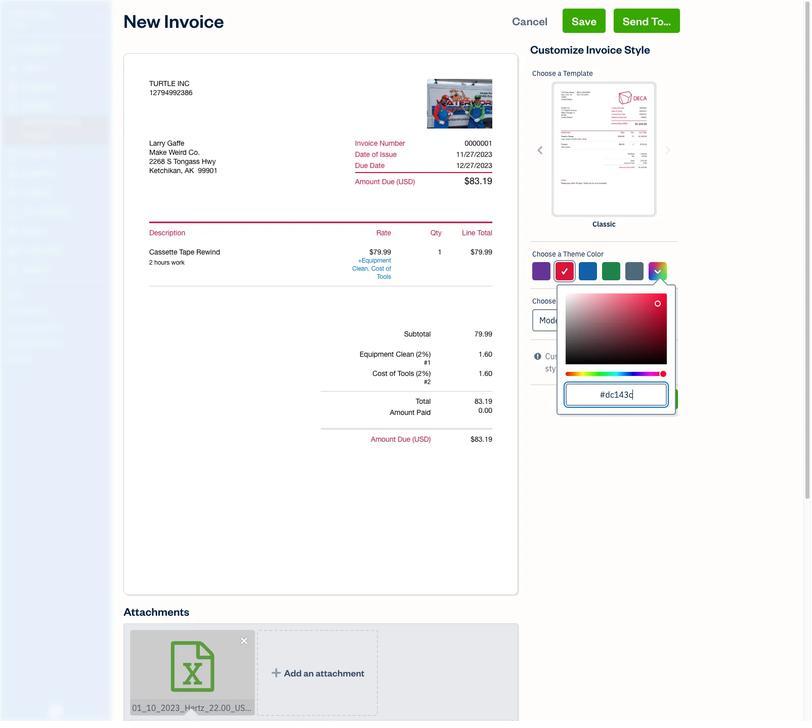 Task type: vqa. For each thing, say whether or not it's contained in the screenshot.
the Cost in the , Cost of Tools
yes



Task type: describe. For each thing, give the bounding box(es) containing it.
choose for choose a font
[[533, 297, 556, 306]]

line total
[[463, 229, 493, 237]]

attachment
[[316, 667, 365, 679]]

choose a theme color element
[[530, 242, 679, 415]]

99901
[[198, 167, 218, 175]]

choose a template
[[533, 69, 593, 78]]

timer image
[[7, 207, 19, 217]]

number
[[380, 139, 405, 147]]

customize invoice style
[[531, 42, 651, 56]]

83.19 0.00
[[475, 398, 493, 415]]

dashboard image
[[7, 44, 19, 54]]

a for template
[[558, 69, 562, 78]]

payment image
[[7, 149, 19, 160]]

saturation: 91. brightness: 86. image
[[655, 301, 661, 307]]

send
[[623, 14, 649, 28]]

ketchikan,
[[149, 167, 183, 175]]

1 (2%) from the top
[[416, 350, 431, 359]]

gaffe
[[167, 139, 184, 147]]

1 vertical spatial (
[[413, 436, 415, 444]]

turtle for due date
[[149, 80, 176, 88]]

Font field
[[533, 309, 677, 332]]

total amount paid
[[390, 398, 431, 417]]

Issue date in MM/DD/YYYY format text field
[[427, 150, 501, 159]]

new
[[124, 9, 161, 32]]

2 # from the top
[[424, 379, 428, 386]]

freshbooks image
[[48, 705, 64, 718]]

, cost of tools
[[368, 265, 391, 281]]

2 1.60 from the top
[[479, 370, 493, 378]]

invoice image
[[7, 102, 19, 112]]

here
[[620, 364, 637, 374]]

your
[[586, 351, 602, 362]]

modern
[[540, 316, 568, 326]]

add an attachment button
[[257, 631, 378, 717]]

customize for customize your logo and invoice style for all invoices
[[546, 351, 584, 362]]

previous image
[[535, 144, 547, 156]]

choose for choose a template
[[533, 69, 556, 78]]

0 vertical spatial date
[[355, 150, 370, 159]]

Enter an Item Name text field
[[149, 248, 341, 257]]

next image
[[662, 144, 674, 156]]

1 horizontal spatial )
[[429, 436, 431, 444]]

,
[[368, 265, 370, 272]]

save button
[[563, 9, 606, 33]]

for
[[565, 364, 575, 374]]

Color value field text field
[[566, 384, 667, 406]]

clean for equipment clean
[[353, 265, 368, 272]]

logo
[[604, 351, 621, 362]]

choose a font element
[[531, 289, 679, 340]]

Item Quantity text field
[[427, 248, 442, 256]]

project image
[[7, 188, 19, 198]]

0 vertical spatial usd
[[399, 178, 413, 186]]

team members image
[[8, 307, 108, 315]]

font
[[564, 297, 578, 306]]

turtle for customize invoice style
[[8, 9, 37, 19]]

Enter an Item Description text field
[[149, 259, 341, 267]]

cost inside equipment clean (2%) # 1 cost of tools (2%) # 2
[[373, 370, 388, 378]]

2 (2%) from the top
[[416, 370, 431, 378]]

amount inside the 'total amount paid'
[[390, 409, 415, 417]]

0 horizontal spatial (
[[397, 178, 399, 186]]

bank connections image
[[8, 339, 108, 347]]

choose a font
[[533, 297, 578, 306]]

1 # from the top
[[424, 360, 428, 367]]

an
[[304, 667, 314, 679]]

delete attachment image
[[239, 635, 250, 647]]

chart image
[[7, 246, 19, 256]]

tools inside , cost of tools
[[377, 273, 391, 281]]

12794992386
[[149, 89, 193, 97]]

make
[[149, 148, 167, 156]]

items and services image
[[8, 323, 108, 331]]

Enter an Invoice # text field
[[464, 139, 493, 147]]

1 vertical spatial amount due ( usd )
[[371, 436, 431, 444]]

tools inside equipment clean (2%) # 1 cost of tools (2%) # 2
[[398, 370, 414, 378]]

equipment for equipment clean (2%) # 1 cost of tools (2%) # 2
[[360, 350, 394, 359]]

01_10_2023_hertz_22.00_usd.xlsx
[[132, 703, 267, 714]]

inc for customize invoice style
[[39, 9, 53, 19]]

style
[[625, 42, 651, 56]]

2 horizontal spatial due
[[398, 436, 411, 444]]

style
[[546, 364, 563, 374]]

choose a theme color
[[533, 250, 604, 259]]

0 vertical spatial amount due ( usd )
[[355, 178, 415, 186]]

equipment for equipment clean
[[362, 257, 391, 264]]

here link
[[620, 364, 637, 374]]

attachments
[[124, 605, 190, 619]]

expense image
[[7, 169, 19, 179]]

cancel for cancel button to the top
[[513, 14, 548, 28]]

12/27/2023
[[456, 162, 493, 170]]

cost inside , cost of tools
[[372, 265, 385, 272]]

2
[[428, 379, 431, 386]]

delete image
[[429, 100, 472, 109]]

2 vertical spatial amount
[[371, 436, 396, 444]]

customize your logo and invoice style for all invoices
[[546, 351, 665, 374]]

equipment clean
[[353, 257, 391, 272]]



Task type: locate. For each thing, give the bounding box(es) containing it.
#
[[424, 360, 428, 367], [424, 379, 428, 386]]

client image
[[7, 63, 19, 73]]

send to... button
[[614, 9, 681, 33]]

0 vertical spatial $83.19
[[465, 176, 493, 186]]

choose left template
[[533, 69, 556, 78]]

amount down due date on the top left
[[355, 178, 380, 186]]

( down the 'total amount paid'
[[413, 436, 415, 444]]

new invoice
[[124, 9, 224, 32]]

1 vertical spatial cancel button
[[531, 389, 632, 410]]

cancel for the bottommost cancel button
[[567, 394, 596, 405]]

s
[[167, 158, 172, 166]]

co.
[[189, 148, 200, 156]]

customize up for
[[546, 351, 584, 362]]

clean inside equipment clean (2%) # 1 cost of tools (2%) # 2
[[396, 350, 414, 359]]

usd down 'number'
[[399, 178, 413, 186]]

1 vertical spatial choose
[[533, 250, 556, 259]]

weird
[[169, 148, 187, 156]]

0 horizontal spatial inc
[[39, 9, 53, 19]]

0 vertical spatial amount
[[355, 178, 380, 186]]

choose a template element
[[531, 61, 679, 242]]

apps image
[[8, 291, 108, 299]]

date up due date on the top left
[[355, 150, 370, 159]]

customize for customize invoice style
[[531, 42, 585, 56]]

estimate image
[[7, 83, 19, 93]]

0 horizontal spatial due
[[355, 162, 368, 170]]

of inside equipment clean (2%) # 1 cost of tools (2%) # 2
[[390, 370, 396, 378]]

owner
[[8, 20, 27, 28]]

1 horizontal spatial cancel
[[567, 394, 596, 405]]

1 vertical spatial cancel
[[567, 394, 596, 405]]

0 vertical spatial of
[[372, 150, 378, 159]]

$83.19 down 0.00
[[471, 436, 493, 444]]

report image
[[7, 265, 19, 275]]

2 vertical spatial choose
[[533, 297, 556, 306]]

invoices
[[588, 364, 618, 374]]

of down item rate (usd) "text field"
[[386, 265, 391, 272]]

2 choose from the top
[[533, 250, 556, 259]]

1 vertical spatial inc
[[178, 80, 190, 88]]

1 horizontal spatial tools
[[398, 370, 414, 378]]

0 vertical spatial inc
[[39, 9, 53, 19]]

a for font
[[558, 297, 562, 306]]

2268
[[149, 158, 165, 166]]

add
[[284, 667, 302, 679]]

0 vertical spatial #
[[424, 360, 428, 367]]

due down date of issue
[[355, 162, 368, 170]]

rate
[[377, 229, 391, 237]]

1 vertical spatial a
[[558, 250, 562, 259]]

clean down +
[[353, 265, 368, 272]]

clean down subtotal on the top
[[396, 350, 414, 359]]

0 vertical spatial (
[[397, 178, 399, 186]]

customize
[[531, 42, 585, 56], [546, 351, 584, 362]]

subtotal
[[404, 330, 431, 338]]

0 horizontal spatial usd
[[399, 178, 413, 186]]

2 vertical spatial due
[[398, 436, 411, 444]]

1 vertical spatial usd
[[415, 436, 429, 444]]

Item Rate (USD) text field
[[369, 248, 391, 256]]

send to...
[[623, 14, 672, 28]]

0 vertical spatial 1.60
[[479, 350, 493, 359]]

3 choose from the top
[[533, 297, 556, 306]]

1 vertical spatial (2%)
[[416, 370, 431, 378]]

settings image
[[8, 356, 108, 364]]

total inside the 'total amount paid'
[[416, 398, 431, 406]]

usd down paid
[[415, 436, 429, 444]]

1 vertical spatial cost
[[373, 370, 388, 378]]

invoice
[[164, 9, 224, 32], [587, 42, 623, 56], [355, 139, 378, 147], [638, 351, 665, 362]]

amount due ( usd ) down the 'total amount paid'
[[371, 436, 431, 444]]

0 vertical spatial customize
[[531, 42, 585, 56]]

total right line
[[478, 229, 493, 237]]

issue
[[380, 150, 397, 159]]

0 horizontal spatial cancel
[[513, 14, 548, 28]]

of
[[372, 150, 378, 159], [386, 265, 391, 272], [390, 370, 396, 378]]

2 vertical spatial a
[[558, 297, 562, 306]]

turtle inc 12794992386
[[149, 80, 193, 97]]

0 vertical spatial (2%)
[[416, 350, 431, 359]]

2 vertical spatial of
[[390, 370, 396, 378]]

0 vertical spatial equipment
[[362, 257, 391, 264]]

1 horizontal spatial turtle
[[149, 80, 176, 88]]

# down 1
[[424, 379, 428, 386]]

turtle
[[8, 9, 37, 19], [149, 80, 176, 88]]

equipment clean (2%) # 1 cost of tools (2%) # 2
[[360, 350, 431, 386]]

0 vertical spatial turtle
[[8, 9, 37, 19]]

a
[[558, 69, 562, 78], [558, 250, 562, 259], [558, 297, 562, 306]]

cancel
[[513, 14, 548, 28], [567, 394, 596, 405]]

1 horizontal spatial (
[[413, 436, 415, 444]]

$83.19 down 12/27/2023
[[465, 176, 493, 186]]

a inside "element"
[[558, 297, 562, 306]]

1 vertical spatial tools
[[398, 370, 414, 378]]

0 vertical spatial due
[[355, 162, 368, 170]]

qty
[[431, 229, 442, 237]]

custom image
[[654, 265, 663, 278]]

tools down equipment clean
[[377, 273, 391, 281]]

total
[[478, 229, 493, 237], [416, 398, 431, 406]]

amount down the 'total amount paid'
[[371, 436, 396, 444]]

01_10_2023_hertz_22.00_usd.xlsx button
[[130, 631, 267, 717]]

0 vertical spatial clean
[[353, 265, 368, 272]]

choose left theme
[[533, 250, 556, 259]]

save
[[572, 14, 597, 28]]

1 a from the top
[[558, 69, 562, 78]]

paid
[[417, 409, 431, 417]]

due down the 'total amount paid'
[[398, 436, 411, 444]]

0 vertical spatial cost
[[372, 265, 385, 272]]

date of issue
[[355, 150, 397, 159]]

0 horizontal spatial clean
[[353, 265, 368, 272]]

color
[[587, 250, 604, 259]]

inc inside turtle inc owner
[[39, 9, 53, 19]]

79.99
[[475, 330, 493, 338]]

delete
[[429, 100, 451, 109]]

of up the 'total amount paid'
[[390, 370, 396, 378]]

a left template
[[558, 69, 562, 78]]

0 horizontal spatial total
[[416, 398, 431, 406]]

a left theme
[[558, 250, 562, 259]]

choose up modern
[[533, 297, 556, 306]]

total up paid
[[416, 398, 431, 406]]

choose for choose a theme color
[[533, 250, 556, 259]]

3 a from the top
[[558, 297, 562, 306]]

turtle inc owner
[[8, 9, 53, 28]]

0 vertical spatial cancel button
[[504, 9, 557, 33]]

saturation and brightness selector. use up, down, left and right arrow keys to select. application
[[566, 294, 667, 365]]

customize inside customize your logo and invoice style for all invoices
[[546, 351, 584, 362]]

inc inside turtle inc 12794992386
[[178, 80, 190, 88]]

larry
[[149, 139, 165, 147]]

83.19
[[475, 398, 493, 406]]

1.60
[[479, 350, 493, 359], [479, 370, 493, 378]]

of up due date on the top left
[[372, 150, 378, 159]]

line
[[463, 229, 476, 237]]

classic
[[593, 220, 616, 229]]

1.60 down "79.99"
[[479, 350, 493, 359]]

0 horizontal spatial turtle
[[8, 9, 37, 19]]

a inside 'element'
[[558, 250, 562, 259]]

usd
[[399, 178, 413, 186], [415, 436, 429, 444]]

(2%)
[[416, 350, 431, 359], [416, 370, 431, 378]]

tools
[[377, 273, 391, 281], [398, 370, 414, 378]]

2 a from the top
[[558, 250, 562, 259]]

12/27/2023 button
[[448, 161, 501, 170]]

1 vertical spatial turtle
[[149, 80, 176, 88]]

of inside , cost of tools
[[386, 265, 391, 272]]

cancel button
[[504, 9, 557, 33], [531, 389, 632, 410]]

done
[[647, 394, 670, 405]]

done button
[[638, 389, 679, 410]]

a left font
[[558, 297, 562, 306]]

turtle inside turtle inc owner
[[8, 9, 37, 19]]

1
[[428, 360, 431, 367]]

a for theme
[[558, 250, 562, 259]]

1 vertical spatial amount
[[390, 409, 415, 417]]

due date
[[355, 162, 385, 170]]

tools up the 'total amount paid'
[[398, 370, 414, 378]]

0 vertical spatial choose
[[533, 69, 556, 78]]

1 horizontal spatial due
[[382, 178, 395, 186]]

0 vertical spatial total
[[478, 229, 493, 237]]

0 vertical spatial cancel
[[513, 14, 548, 28]]

turtle up the owner
[[8, 9, 37, 19]]

due
[[355, 162, 368, 170], [382, 178, 395, 186], [398, 436, 411, 444]]

date down date of issue
[[370, 162, 385, 170]]

+
[[358, 257, 362, 264]]

red image
[[561, 265, 570, 278]]

due down due date on the top left
[[382, 178, 395, 186]]

turtle inside turtle inc 12794992386
[[149, 80, 176, 88]]

0 vertical spatial a
[[558, 69, 562, 78]]

equipment inside equipment clean (2%) # 1 cost of tools (2%) # 2
[[360, 350, 394, 359]]

0 horizontal spatial tools
[[377, 273, 391, 281]]

1 vertical spatial due
[[382, 178, 395, 186]]

plus image
[[271, 668, 282, 679]]

1 choose from the top
[[533, 69, 556, 78]]

equipment
[[362, 257, 391, 264], [360, 350, 394, 359]]

amount due ( usd ) down due date on the top left
[[355, 178, 415, 186]]

and
[[623, 351, 637, 362]]

1 vertical spatial 1.60
[[479, 370, 493, 378]]

0 horizontal spatial )
[[413, 178, 415, 186]]

1 vertical spatial equipment
[[360, 350, 394, 359]]

all
[[577, 364, 586, 374]]

Line Total (USD) text field
[[470, 248, 493, 256]]

image
[[452, 100, 472, 109]]

inc
[[39, 9, 53, 19], [178, 80, 190, 88]]

money image
[[7, 226, 19, 237]]

1 vertical spatial total
[[416, 398, 431, 406]]

hwy
[[202, 158, 216, 166]]

customize up choose a template
[[531, 42, 585, 56]]

template
[[564, 69, 593, 78]]

1 vertical spatial of
[[386, 265, 391, 272]]

inc for due date
[[178, 80, 190, 88]]

(2%) up 2
[[416, 370, 431, 378]]

tongass
[[174, 158, 200, 166]]

)
[[413, 178, 415, 186], [429, 436, 431, 444]]

(
[[397, 178, 399, 186], [413, 436, 415, 444]]

0 vertical spatial )
[[413, 178, 415, 186]]

$83.19
[[465, 176, 493, 186], [471, 436, 493, 444]]

theme
[[564, 250, 586, 259]]

to...
[[652, 14, 672, 28]]

invoice number
[[355, 139, 405, 147]]

1 vertical spatial $83.19
[[471, 436, 493, 444]]

1 vertical spatial customize
[[546, 351, 584, 362]]

equipment inside equipment clean
[[362, 257, 391, 264]]

(2%) up 1
[[416, 350, 431, 359]]

clean inside equipment clean
[[353, 265, 368, 272]]

invoice inside customize your logo and invoice style for all invoices
[[638, 351, 665, 362]]

amount left paid
[[390, 409, 415, 417]]

1 horizontal spatial usd
[[415, 436, 429, 444]]

1.60 up 83.19
[[479, 370, 493, 378]]

turtle up 12794992386
[[149, 80, 176, 88]]

( down issue
[[397, 178, 399, 186]]

0 vertical spatial tools
[[377, 273, 391, 281]]

1 horizontal spatial inc
[[178, 80, 190, 88]]

1 vertical spatial date
[[370, 162, 385, 170]]

1 horizontal spatial clean
[[396, 350, 414, 359]]

1 vertical spatial #
[[424, 379, 428, 386]]

choose
[[533, 69, 556, 78], [533, 250, 556, 259], [533, 297, 556, 306]]

add an attachment
[[284, 667, 365, 679]]

clean for equipment clean (2%) # 1 cost of tools (2%) # 2
[[396, 350, 414, 359]]

0.00
[[479, 407, 493, 415]]

larry gaffe make weird co. 2268 s tongass hwy ketchikan, ak  99901
[[149, 139, 218, 175]]

amount due ( usd )
[[355, 178, 415, 186], [371, 436, 431, 444]]

1 vertical spatial )
[[429, 436, 431, 444]]

main element
[[0, 0, 137, 722]]

clean
[[353, 265, 368, 272], [396, 350, 414, 359]]

amount
[[355, 178, 380, 186], [390, 409, 415, 417], [371, 436, 396, 444]]

1 1.60 from the top
[[479, 350, 493, 359]]

# up 2
[[424, 360, 428, 367]]

1 horizontal spatial total
[[478, 229, 493, 237]]

description
[[149, 229, 186, 237]]

1 vertical spatial clean
[[396, 350, 414, 359]]

choose inside 'element'
[[533, 250, 556, 259]]

exclamationcircle image
[[535, 350, 542, 363]]

choose inside "element"
[[533, 297, 556, 306]]



